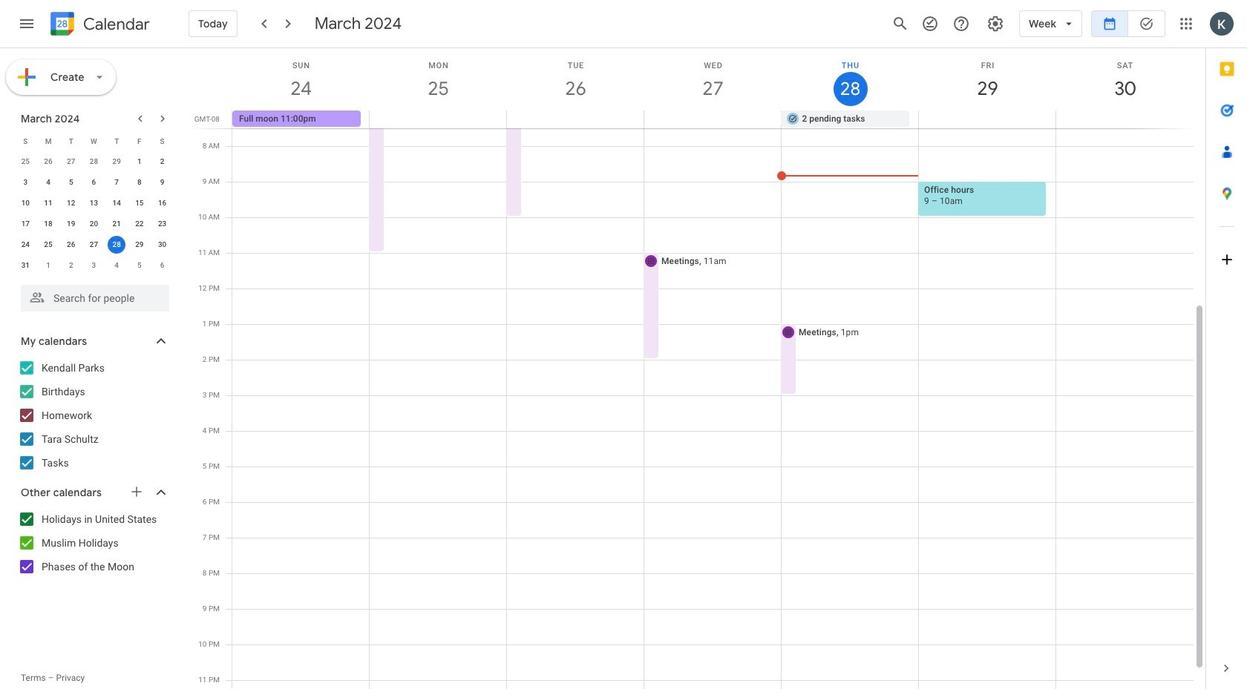 Task type: locate. For each thing, give the bounding box(es) containing it.
5 element
[[62, 174, 80, 192]]

february 29 element
[[108, 153, 126, 171]]

22 element
[[131, 215, 148, 233]]

add other calendars image
[[129, 485, 144, 500]]

26 element
[[62, 236, 80, 254]]

grid
[[190, 48, 1206, 690]]

23 element
[[153, 215, 171, 233]]

row group
[[14, 151, 174, 276]]

2 element
[[153, 153, 171, 171]]

row
[[226, 111, 1206, 128], [14, 131, 174, 151], [14, 151, 174, 172], [14, 172, 174, 193], [14, 193, 174, 214], [14, 214, 174, 235], [14, 235, 174, 255], [14, 255, 174, 276]]

24 element
[[17, 236, 34, 254]]

april 1 element
[[39, 257, 57, 275]]

april 3 element
[[85, 257, 103, 275]]

cell
[[370, 111, 507, 128], [507, 111, 644, 128], [644, 111, 781, 128], [919, 111, 1056, 128], [1056, 111, 1193, 128], [105, 235, 128, 255]]

heading inside "calendar" element
[[80, 15, 150, 33]]

calendar element
[[48, 9, 150, 42]]

None search field
[[0, 279, 184, 312]]

25 element
[[39, 236, 57, 254]]

4 element
[[39, 174, 57, 192]]

13 element
[[85, 195, 103, 212]]

tab list
[[1207, 48, 1247, 648]]

february 27 element
[[62, 153, 80, 171]]

3 element
[[17, 174, 34, 192]]

main drawer image
[[18, 15, 36, 33]]

heading
[[80, 15, 150, 33]]

30 element
[[153, 236, 171, 254]]

19 element
[[62, 215, 80, 233]]



Task type: describe. For each thing, give the bounding box(es) containing it.
12 element
[[62, 195, 80, 212]]

9 element
[[153, 174, 171, 192]]

10 element
[[17, 195, 34, 212]]

8 element
[[131, 174, 148, 192]]

february 26 element
[[39, 153, 57, 171]]

april 5 element
[[131, 257, 148, 275]]

april 6 element
[[153, 257, 171, 275]]

other calendars list
[[3, 508, 184, 579]]

settings menu image
[[987, 15, 1005, 33]]

february 25 element
[[17, 153, 34, 171]]

21 element
[[108, 215, 126, 233]]

cell inside the march 2024 grid
[[105, 235, 128, 255]]

14 element
[[108, 195, 126, 212]]

february 28 element
[[85, 153, 103, 171]]

29 element
[[131, 236, 148, 254]]

7 element
[[108, 174, 126, 192]]

17 element
[[17, 215, 34, 233]]

28, today element
[[108, 236, 126, 254]]

my calendars list
[[3, 356, 184, 475]]

Search for people text field
[[30, 285, 160, 312]]

15 element
[[131, 195, 148, 212]]

31 element
[[17, 257, 34, 275]]

april 4 element
[[108, 257, 126, 275]]

16 element
[[153, 195, 171, 212]]

20 element
[[85, 215, 103, 233]]

1 element
[[131, 153, 148, 171]]

18 element
[[39, 215, 57, 233]]

11 element
[[39, 195, 57, 212]]

27 element
[[85, 236, 103, 254]]

6 element
[[85, 174, 103, 192]]

april 2 element
[[62, 257, 80, 275]]

march 2024 grid
[[14, 131, 174, 276]]



Task type: vqa. For each thing, say whether or not it's contained in the screenshot.
Attack!
no



